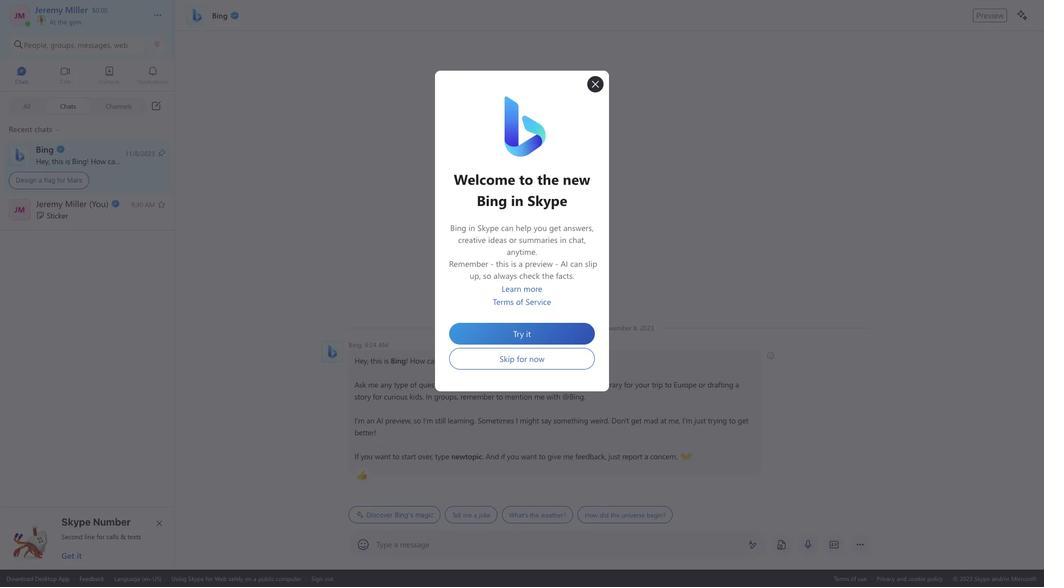 Task type: locate. For each thing, give the bounding box(es) containing it.
to right trying
[[729, 416, 736, 426]]

skype right using
[[188, 575, 204, 583]]

want inside the ask me any type of question, like finding vegan restaurants in cambridge, itinerary for your trip to europe or drafting a story for curious kids. in groups, remember to mention me with @bing. i'm an ai preview, so i'm still learning. sometimes i might say something weird. don't get mad at me, i'm just trying to get better! if you want to start over, type
[[375, 451, 391, 462]]

1 horizontal spatial this
[[370, 356, 382, 366]]

bing up mars
[[72, 156, 87, 166]]

this down 9:24
[[370, 356, 382, 366]]

i'm
[[355, 416, 365, 426], [423, 416, 433, 426], [682, 416, 692, 426]]

skype number element
[[9, 517, 166, 561]]

want
[[375, 451, 391, 462], [521, 451, 537, 462]]

just
[[694, 416, 706, 426], [609, 451, 620, 462]]

just left report
[[609, 451, 620, 462]]

tell
[[452, 511, 461, 519]]

the
[[58, 17, 67, 26], [530, 511, 539, 519], [611, 511, 620, 519]]

2 horizontal spatial i
[[516, 416, 518, 426]]

to left start
[[393, 451, 399, 462]]

privacy and cookie policy
[[877, 575, 943, 583]]

i'm right me,
[[682, 416, 692, 426]]

1 vertical spatial groups,
[[434, 392, 458, 402]]

trip
[[652, 380, 663, 390]]

or
[[699, 380, 706, 390]]

type right the over,
[[435, 451, 449, 462]]

what's the weather? button
[[502, 506, 573, 524]]

language
[[114, 575, 140, 583]]

0 vertical spatial help
[[125, 156, 139, 166]]

me right tell in the bottom left of the page
[[463, 511, 472, 519]]

the right at
[[58, 17, 67, 26]]

this
[[52, 156, 63, 166], [370, 356, 382, 366]]

remember
[[460, 392, 494, 402]]

0 horizontal spatial terms
[[493, 296, 514, 307]]

1 horizontal spatial want
[[521, 451, 537, 462]]

people,
[[24, 39, 48, 50]]

2 horizontal spatial the
[[611, 511, 620, 519]]

me left any
[[368, 380, 379, 390]]

1 vertical spatial how
[[410, 356, 425, 366]]

want left give
[[521, 451, 537, 462]]

hey, this is bing ! how can i help you today? up question,
[[355, 356, 498, 366]]

skype up second
[[61, 517, 91, 528]]

! up sticker button
[[87, 156, 89, 166]]

1 horizontal spatial get
[[738, 416, 749, 426]]

0 horizontal spatial this
[[52, 156, 63, 166]]

hey, down bing,
[[355, 356, 369, 366]]

a inside button
[[474, 511, 477, 519]]

want left start
[[375, 451, 391, 462]]

1 horizontal spatial bing
[[391, 356, 406, 366]]

2 vertical spatial how
[[585, 511, 598, 519]]

mad
[[644, 416, 658, 426]]

get left mad
[[631, 416, 642, 426]]

at the gym
[[48, 17, 82, 26]]

sticker button
[[0, 194, 175, 227]]

hey, up the design a flag for mars
[[36, 156, 50, 166]]

learn
[[502, 283, 521, 294]]

in
[[426, 392, 432, 402]]

preview
[[976, 11, 1004, 20]]

0 vertical spatial can
[[108, 156, 119, 166]]

your
[[635, 380, 650, 390]]

0 horizontal spatial skype
[[61, 517, 91, 528]]

a right report
[[645, 451, 648, 462]]

1 vertical spatial help
[[444, 356, 459, 366]]

1 vertical spatial just
[[609, 451, 620, 462]]

dialog
[[435, 71, 609, 392]]

2 want from the left
[[521, 451, 537, 462]]

language (en-us) link
[[114, 575, 162, 583]]

the right what's
[[530, 511, 539, 519]]

1 horizontal spatial type
[[435, 451, 449, 462]]

tell me a joke button
[[445, 506, 498, 524]]

of down learn more link
[[516, 296, 523, 307]]

messages,
[[78, 39, 112, 50]]

how up sticker button
[[91, 156, 106, 166]]

1 vertical spatial skype
[[188, 575, 204, 583]]

tell me a joke
[[452, 511, 491, 519]]

0 horizontal spatial get
[[631, 416, 642, 426]]

skype
[[61, 517, 91, 528], [188, 575, 204, 583]]

itinerary
[[595, 380, 622, 390]]

groups, down the at the gym
[[50, 39, 76, 50]]

me,
[[669, 416, 680, 426]]

just inside the ask me any type of question, like finding vegan restaurants in cambridge, itinerary for your trip to europe or drafting a story for curious kids. in groups, remember to mention me with @bing. i'm an ai preview, so i'm still learning. sometimes i might say something weird. don't get mad at me, i'm just trying to get better! if you want to start over, type
[[694, 416, 706, 426]]

preview,
[[385, 416, 412, 426]]

1 vertical spatial i
[[440, 356, 442, 366]]

1 horizontal spatial the
[[530, 511, 539, 519]]

1 horizontal spatial help
[[444, 356, 459, 366]]

help
[[125, 156, 139, 166], [444, 356, 459, 366]]

@bing.
[[562, 392, 586, 402]]

0 horizontal spatial help
[[125, 156, 139, 166]]

1 vertical spatial hey, this is bing ! how can i help you today?
[[355, 356, 498, 366]]

terms left use
[[834, 575, 849, 583]]

mention
[[505, 392, 532, 402]]

just left trying
[[694, 416, 706, 426]]

bing
[[72, 156, 87, 166], [391, 356, 406, 366]]

a right drafting
[[735, 380, 739, 390]]

using skype for web safely on a public computer
[[172, 575, 301, 583]]

1 horizontal spatial terms
[[834, 575, 849, 583]]

skype inside skype number element
[[61, 517, 91, 528]]

type up curious on the bottom
[[394, 380, 408, 390]]

1 vertical spatial !
[[406, 356, 408, 366]]

1 vertical spatial today?
[[475, 356, 496, 366]]

1 horizontal spatial i'm
[[423, 416, 433, 426]]

something
[[554, 416, 588, 426]]

1 horizontal spatial of
[[516, 296, 523, 307]]

how up question,
[[410, 356, 425, 366]]

like
[[451, 380, 461, 390]]

terms of use link
[[834, 575, 867, 583]]

newtopic . and if you want to give me feedback, just report a concern.
[[451, 451, 680, 462]]

0 vertical spatial groups,
[[50, 39, 76, 50]]

how did the universe begin? button
[[578, 506, 673, 524]]

can
[[108, 156, 119, 166], [427, 356, 438, 366]]

0 horizontal spatial hey, this is bing ! how can i help you today?
[[36, 156, 179, 166]]

today?
[[155, 156, 177, 166], [475, 356, 496, 366]]

0 horizontal spatial today?
[[155, 156, 177, 166]]

public
[[258, 575, 274, 583]]

1 vertical spatial of
[[410, 380, 417, 390]]

0 horizontal spatial of
[[410, 380, 417, 390]]

for right line
[[97, 532, 105, 541]]

type
[[376, 540, 392, 550]]

1 horizontal spatial !
[[406, 356, 408, 366]]

web
[[215, 575, 227, 583]]

2 horizontal spatial of
[[851, 575, 856, 583]]

tab list
[[0, 61, 175, 91]]

terms
[[493, 296, 514, 307], [834, 575, 849, 583]]

1 vertical spatial hey,
[[355, 356, 369, 366]]

people, groups, messages, web button
[[9, 35, 144, 54]]

0 vertical spatial terms
[[493, 296, 514, 307]]

1 vertical spatial this
[[370, 356, 382, 366]]

hey, this is bing ! how can i help you today?
[[36, 156, 179, 166], [355, 356, 498, 366]]

this up the flag
[[52, 156, 63, 166]]

how left did
[[585, 511, 598, 519]]

0 horizontal spatial can
[[108, 156, 119, 166]]

curious
[[384, 392, 408, 402]]

using skype for web safely on a public computer link
[[172, 575, 301, 583]]

1 vertical spatial can
[[427, 356, 438, 366]]

2 vertical spatial i
[[516, 416, 518, 426]]

0 vertical spatial today?
[[155, 156, 177, 166]]

what's
[[509, 511, 528, 519]]

a left the flag
[[39, 176, 42, 184]]

bing up any
[[391, 356, 406, 366]]

0 vertical spatial skype
[[61, 517, 91, 528]]

weather?
[[541, 511, 566, 519]]

terms of use
[[834, 575, 867, 583]]

0 vertical spatial how
[[91, 156, 106, 166]]

second line for calls & texts
[[61, 532, 141, 541]]

of
[[516, 296, 523, 307], [410, 380, 417, 390], [851, 575, 856, 583]]

am
[[378, 340, 389, 349]]

groups, down like
[[434, 392, 458, 402]]

1 horizontal spatial just
[[694, 416, 706, 426]]

1 want from the left
[[375, 451, 391, 462]]

! up curious on the bottom
[[406, 356, 408, 366]]

0 horizontal spatial i'm
[[355, 416, 365, 426]]

is up mars
[[65, 156, 70, 166]]

vegan
[[488, 380, 508, 390]]

of left use
[[851, 575, 856, 583]]

dialog containing learn more terms of service
[[435, 71, 609, 392]]

bing,
[[349, 340, 363, 349]]

0 vertical spatial just
[[694, 416, 706, 426]]

get right trying
[[738, 416, 749, 426]]

1 horizontal spatial i
[[440, 356, 442, 366]]

the right did
[[611, 511, 620, 519]]

1 horizontal spatial today?
[[475, 356, 496, 366]]

0 horizontal spatial hey,
[[36, 156, 50, 166]]

0 horizontal spatial groups,
[[50, 39, 76, 50]]

0 vertical spatial hey, this is bing ! how can i help you today?
[[36, 156, 179, 166]]

2 horizontal spatial i'm
[[682, 416, 692, 426]]

terms inside learn more terms of service
[[493, 296, 514, 307]]

(en-
[[142, 575, 152, 583]]

0 horizontal spatial !
[[87, 156, 89, 166]]

hey, this is bing ! how can i help you today? up mars
[[36, 156, 179, 166]]

i'm left an
[[355, 416, 365, 426]]

more
[[524, 283, 542, 294]]

sign out
[[311, 575, 333, 583]]

0 vertical spatial of
[[516, 296, 523, 307]]

1 vertical spatial is
[[384, 356, 389, 366]]

0 vertical spatial !
[[87, 156, 89, 166]]

1 horizontal spatial groups,
[[434, 392, 458, 402]]

2 horizontal spatial how
[[585, 511, 598, 519]]

a left joke
[[474, 511, 477, 519]]

0 horizontal spatial the
[[58, 17, 67, 26]]

what's the weather?
[[509, 511, 566, 519]]

me
[[368, 380, 379, 390], [534, 392, 545, 402], [563, 451, 573, 462], [463, 511, 472, 519]]

and
[[897, 575, 907, 583]]

a
[[39, 176, 42, 184], [735, 380, 739, 390], [645, 451, 648, 462], [474, 511, 477, 519], [394, 540, 398, 550], [253, 575, 257, 583]]

i'm right so
[[423, 416, 433, 426]]

of up kids.
[[410, 380, 417, 390]]

1 horizontal spatial can
[[427, 356, 438, 366]]

0 vertical spatial i
[[121, 156, 123, 166]]

is down am
[[384, 356, 389, 366]]

don't
[[612, 416, 629, 426]]

you
[[141, 156, 153, 166], [460, 356, 473, 366], [361, 451, 373, 462], [507, 451, 519, 462]]

with
[[547, 392, 560, 402]]

0 horizontal spatial want
[[375, 451, 391, 462]]

to left give
[[539, 451, 546, 462]]

start
[[401, 451, 416, 462]]

0 vertical spatial bing
[[72, 156, 87, 166]]

the for what's
[[530, 511, 539, 519]]

terms down learn
[[493, 296, 514, 307]]

the inside 'button'
[[611, 511, 620, 519]]

on
[[245, 575, 252, 583]]

1 horizontal spatial skype
[[188, 575, 204, 583]]

chats
[[60, 101, 76, 110]]

1 vertical spatial type
[[435, 451, 449, 462]]

texts
[[128, 532, 141, 541]]

0 horizontal spatial is
[[65, 156, 70, 166]]

0 vertical spatial type
[[394, 380, 408, 390]]

better!
[[355, 427, 376, 438]]

if
[[355, 451, 359, 462]]

a right 'type'
[[394, 540, 398, 550]]



Task type: vqa. For each thing, say whether or not it's contained in the screenshot.
What'S The Weather?
yes



Task type: describe. For each thing, give the bounding box(es) containing it.
kids.
[[410, 392, 424, 402]]

for left your
[[624, 380, 633, 390]]

cambridge,
[[556, 380, 593, 390]]

any
[[380, 380, 392, 390]]

1 horizontal spatial hey,
[[355, 356, 369, 366]]

download
[[7, 575, 33, 583]]

feedback,
[[575, 451, 607, 462]]

9:24
[[365, 340, 377, 349]]

for left the web
[[206, 575, 213, 583]]

magic
[[415, 511, 434, 519]]

newtopic
[[451, 451, 482, 462]]

sticker
[[47, 210, 68, 221]]

terms of service link
[[493, 296, 551, 309]]

the for at
[[58, 17, 67, 26]]

at
[[50, 17, 56, 26]]

people, groups, messages, web
[[24, 39, 128, 50]]

0 vertical spatial is
[[65, 156, 70, 166]]

still
[[435, 416, 446, 426]]

1 vertical spatial bing
[[391, 356, 406, 366]]

of inside the ask me any type of question, like finding vegan restaurants in cambridge, itinerary for your trip to europe or drafting a story for curious kids. in groups, remember to mention me with @bing. i'm an ai preview, so i'm still learning. sometimes i might say something weird. don't get mad at me, i'm just trying to get better! if you want to start over, type
[[410, 380, 417, 390]]

1 i'm from the left
[[355, 416, 365, 426]]

me right give
[[563, 451, 573, 462]]

at
[[660, 416, 667, 426]]

groups, inside "button"
[[50, 39, 76, 50]]

at the gym button
[[35, 15, 142, 26]]

Type a message text field
[[377, 540, 740, 551]]

1 horizontal spatial how
[[410, 356, 425, 366]]

0 vertical spatial this
[[52, 156, 63, 166]]

ai
[[377, 416, 383, 426]]

i inside the ask me any type of question, like finding vegan restaurants in cambridge, itinerary for your trip to europe or drafting a story for curious kids. in groups, remember to mention me with @bing. i'm an ai preview, so i'm still learning. sometimes i might say something weird. don't get mad at me, i'm just trying to get better! if you want to start over, type
[[516, 416, 518, 426]]

design a flag for mars
[[16, 176, 82, 184]]

how did the universe begin?
[[585, 511, 666, 519]]

all
[[23, 101, 31, 110]]

to down vegan
[[496, 392, 503, 402]]

for inside skype number element
[[97, 532, 105, 541]]

0 horizontal spatial bing
[[72, 156, 87, 166]]

might
[[520, 416, 539, 426]]

a inside the ask me any type of question, like finding vegan restaurants in cambridge, itinerary for your trip to europe or drafting a story for curious kids. in groups, remember to mention me with @bing. i'm an ai preview, so i'm still learning. sometimes i might say something weird. don't get mad at me, i'm just trying to get better! if you want to start over, type
[[735, 380, 739, 390]]

skype number
[[61, 517, 131, 528]]

privacy
[[877, 575, 895, 583]]

language (en-us)
[[114, 575, 162, 583]]

for right story
[[373, 392, 382, 402]]

discover bing's magic
[[367, 511, 434, 519]]

cookie
[[908, 575, 926, 583]]

1 get from the left
[[631, 416, 642, 426]]

privacy and cookie policy link
[[877, 575, 943, 583]]

&
[[121, 532, 126, 541]]

web
[[114, 39, 128, 50]]

so
[[414, 416, 421, 426]]

joke
[[479, 511, 491, 519]]

0 horizontal spatial just
[[609, 451, 620, 462]]

policy
[[927, 575, 943, 583]]

restaurants
[[510, 380, 546, 390]]

give
[[548, 451, 561, 462]]

download desktop app
[[7, 575, 69, 583]]

drafting
[[708, 380, 733, 390]]

you inside the ask me any type of question, like finding vegan restaurants in cambridge, itinerary for your trip to europe or drafting a story for curious kids. in groups, remember to mention me with @bing. i'm an ai preview, so i'm still learning. sometimes i might say something weird. don't get mad at me, i'm just trying to get better! if you want to start over, type
[[361, 451, 373, 462]]

download desktop app link
[[7, 575, 69, 583]]

for right the flag
[[57, 176, 66, 184]]

me inside tell me a joke button
[[463, 511, 472, 519]]

it
[[77, 550, 82, 561]]

groups, inside the ask me any type of question, like finding vegan restaurants in cambridge, itinerary for your trip to europe or drafting a story for curious kids. in groups, remember to mention me with @bing. i'm an ai preview, so i'm still learning. sometimes i might say something weird. don't get mad at me, i'm just trying to get better! if you want to start over, type
[[434, 392, 458, 402]]

2 get from the left
[[738, 416, 749, 426]]

1 vertical spatial terms
[[834, 575, 849, 583]]

learning.
[[448, 416, 476, 426]]

how inside 'button'
[[585, 511, 598, 519]]

line
[[84, 532, 95, 541]]

channels
[[106, 101, 132, 110]]

learn more terms of service
[[493, 283, 551, 307]]

1 horizontal spatial is
[[384, 356, 389, 366]]

get
[[61, 550, 74, 561]]

sign
[[311, 575, 323, 583]]

an
[[367, 416, 375, 426]]

3 i'm from the left
[[682, 416, 692, 426]]

2 i'm from the left
[[423, 416, 433, 426]]

second
[[61, 532, 83, 541]]

europe
[[674, 380, 697, 390]]

of inside learn more terms of service
[[516, 296, 523, 307]]

2 vertical spatial of
[[851, 575, 856, 583]]

using
[[172, 575, 187, 583]]

.
[[482, 451, 484, 462]]

me left with
[[534, 392, 545, 402]]

sometimes
[[478, 416, 514, 426]]

begin?
[[647, 511, 666, 519]]

story
[[355, 392, 371, 402]]

desktop
[[35, 575, 57, 583]]

if
[[501, 451, 505, 462]]

discover
[[367, 511, 393, 519]]

sign out link
[[311, 575, 333, 583]]

1 horizontal spatial hey, this is bing ! how can i help you today?
[[355, 356, 498, 366]]

use
[[858, 575, 867, 583]]

question,
[[419, 380, 449, 390]]

learn more link
[[502, 283, 542, 296]]

get it
[[61, 550, 82, 561]]

0 horizontal spatial how
[[91, 156, 106, 166]]

report
[[622, 451, 643, 462]]

message
[[400, 540, 429, 550]]

0 horizontal spatial type
[[394, 380, 408, 390]]

say
[[541, 416, 552, 426]]

to right trip
[[665, 380, 672, 390]]

did
[[600, 511, 609, 519]]

0 vertical spatial hey,
[[36, 156, 50, 166]]

universe
[[622, 511, 645, 519]]

(openhands)
[[681, 451, 722, 461]]

a right on
[[253, 575, 257, 583]]

trying
[[708, 416, 727, 426]]

service
[[526, 296, 551, 307]]

0 horizontal spatial i
[[121, 156, 123, 166]]

ask
[[355, 380, 366, 390]]

type a message
[[376, 540, 429, 550]]

(smileeyes)
[[499, 355, 535, 365]]

flag
[[44, 176, 55, 184]]

app
[[58, 575, 69, 583]]



